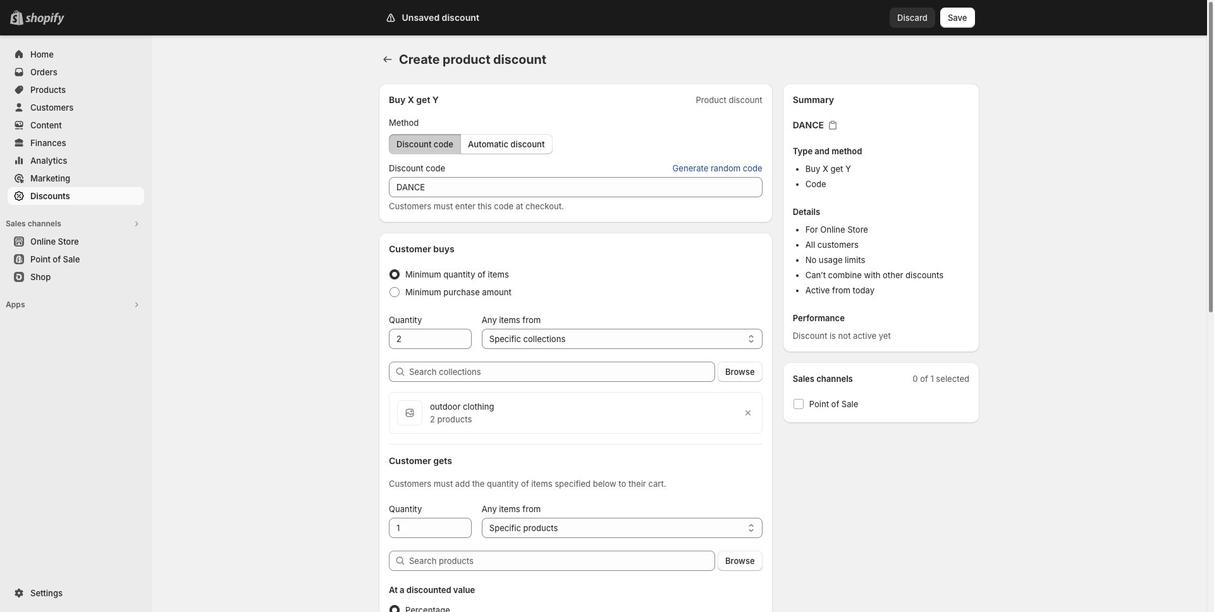 Task type: vqa. For each thing, say whether or not it's contained in the screenshot.
search products text field at the bottom
yes



Task type: describe. For each thing, give the bounding box(es) containing it.
Search products text field
[[409, 551, 715, 571]]

shopify image
[[25, 13, 65, 25]]



Task type: locate. For each thing, give the bounding box(es) containing it.
None text field
[[389, 329, 472, 349]]

Search collections text field
[[409, 362, 715, 382]]

None text field
[[389, 177, 763, 197], [389, 518, 472, 538], [389, 177, 763, 197], [389, 518, 472, 538]]



